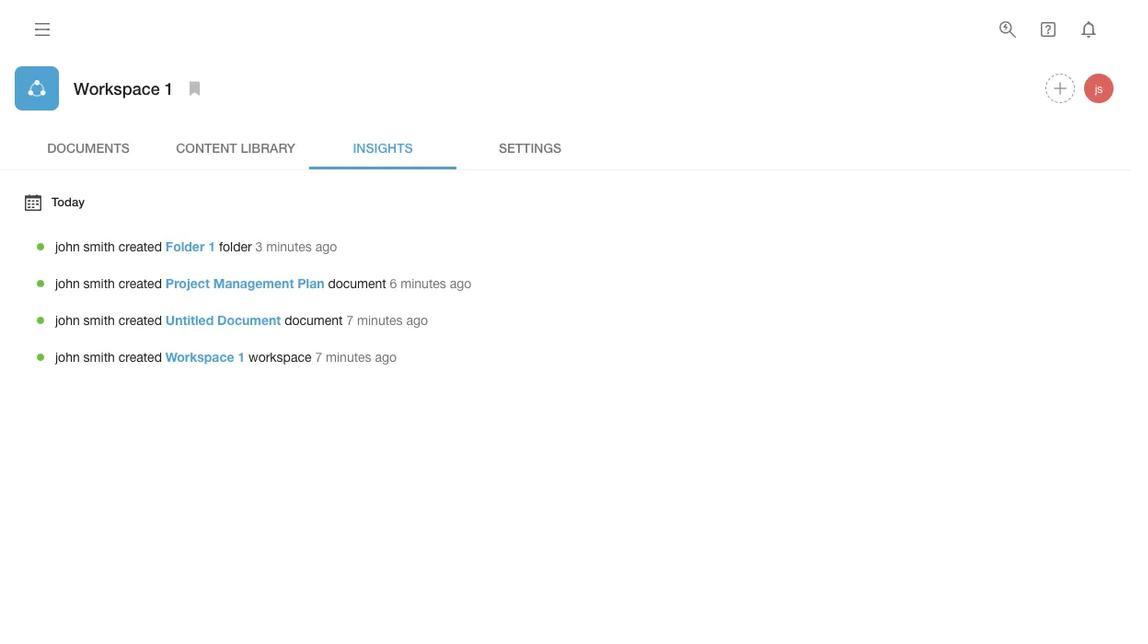 Task type: vqa. For each thing, say whether or not it's contained in the screenshot.
john related to john smith created Workspace 1 workspace 7 minutes ago
yes



Task type: describe. For each thing, give the bounding box(es) containing it.
created for folder
[[119, 239, 162, 254]]

3
[[256, 239, 263, 254]]

smith for john smith created project management plan document 6 minutes ago
[[83, 276, 115, 291]]

library
[[241, 140, 295, 155]]

7 for document
[[347, 313, 354, 328]]

smith for john smith created workspace 1 workspace 7 minutes ago
[[83, 350, 115, 365]]

untitled
[[166, 313, 214, 328]]

ago for john smith created untitled document document 7 minutes ago
[[407, 313, 428, 328]]

1 horizontal spatial workspace
[[166, 350, 234, 365]]

smith for john smith created folder 1 folder 3 minutes ago
[[83, 239, 115, 254]]

minutes for john smith created untitled document document 7 minutes ago
[[357, 313, 403, 328]]

content library
[[176, 140, 295, 155]]

john smith created workspace 1 workspace 7 minutes ago
[[55, 350, 397, 365]]

settings
[[499, 140, 562, 155]]

js
[[1095, 82, 1103, 95]]

0 vertical spatial document
[[328, 276, 386, 291]]

plan
[[298, 276, 325, 291]]

john smith created folder 1 folder 3 minutes ago
[[55, 239, 337, 254]]

bookmark image
[[184, 77, 206, 99]]

tab list containing documents
[[15, 125, 1117, 169]]

john for john smith created workspace 1 workspace 7 minutes ago
[[55, 350, 80, 365]]

0 vertical spatial 1
[[165, 78, 174, 98]]

ago for john smith created workspace 1 workspace 7 minutes ago
[[375, 350, 397, 365]]

folder 1 link
[[166, 239, 215, 254]]

project management plan link
[[166, 276, 325, 291]]

document
[[217, 313, 281, 328]]

folder
[[219, 239, 252, 254]]

john smith created project management plan document 6 minutes ago
[[55, 276, 472, 291]]

workspace
[[249, 350, 312, 365]]

js button
[[1082, 71, 1117, 106]]

documents
[[47, 140, 130, 155]]

today
[[52, 194, 85, 209]]

minutes for john smith created workspace 1 workspace 7 minutes ago
[[326, 350, 372, 365]]

john for john smith created project management plan document 6 minutes ago
[[55, 276, 80, 291]]

management
[[213, 276, 294, 291]]

1 for folder
[[208, 239, 215, 254]]

workspace 1 link
[[166, 350, 245, 365]]

7 for workspace
[[315, 350, 322, 365]]

1 for workspace
[[238, 350, 245, 365]]

john smith created untitled document document 7 minutes ago
[[55, 313, 428, 328]]



Task type: locate. For each thing, give the bounding box(es) containing it.
3 smith from the top
[[83, 313, 115, 328]]

2 smith from the top
[[83, 276, 115, 291]]

created left project
[[119, 276, 162, 291]]

2 horizontal spatial 1
[[238, 350, 245, 365]]

4 john from the top
[[55, 350, 80, 365]]

minutes right 6
[[401, 276, 446, 291]]

1 created from the top
[[119, 239, 162, 254]]

minutes
[[266, 239, 312, 254], [401, 276, 446, 291], [357, 313, 403, 328], [326, 350, 372, 365]]

3 created from the top
[[119, 313, 162, 328]]

1 smith from the top
[[83, 239, 115, 254]]

0 horizontal spatial 7
[[315, 350, 322, 365]]

1 john from the top
[[55, 239, 80, 254]]

6
[[390, 276, 397, 291]]

1 left bookmark icon at the top of the page
[[165, 78, 174, 98]]

1 vertical spatial workspace
[[166, 350, 234, 365]]

smith for john smith created untitled document document 7 minutes ago
[[83, 313, 115, 328]]

tab list
[[15, 125, 1117, 169]]

0 vertical spatial 7
[[347, 313, 354, 328]]

2 vertical spatial 1
[[238, 350, 245, 365]]

insights
[[353, 140, 413, 155]]

document left 6
[[328, 276, 386, 291]]

created left untitled
[[119, 313, 162, 328]]

untitled document link
[[166, 313, 281, 328]]

ago
[[316, 239, 337, 254], [450, 276, 472, 291], [407, 313, 428, 328], [375, 350, 397, 365]]

workspace up documents
[[74, 78, 160, 98]]

2 created from the top
[[119, 276, 162, 291]]

project
[[166, 276, 210, 291]]

created
[[119, 239, 162, 254], [119, 276, 162, 291], [119, 313, 162, 328], [119, 350, 162, 365]]

1
[[165, 78, 174, 98], [208, 239, 215, 254], [238, 350, 245, 365]]

document down plan
[[285, 313, 343, 328]]

0 horizontal spatial 1
[[165, 78, 174, 98]]

documents link
[[15, 125, 162, 169]]

smith
[[83, 239, 115, 254], [83, 276, 115, 291], [83, 313, 115, 328], [83, 350, 115, 365]]

insights link
[[309, 125, 457, 169]]

1 horizontal spatial 1
[[208, 239, 215, 254]]

workspace
[[74, 78, 160, 98], [166, 350, 234, 365]]

workspace 1
[[74, 78, 174, 98]]

john for john smith created untitled document document 7 minutes ago
[[55, 313, 80, 328]]

minutes right 3
[[266, 239, 312, 254]]

4 created from the top
[[119, 350, 162, 365]]

minutes right workspace on the bottom of page
[[326, 350, 372, 365]]

created for project
[[119, 276, 162, 291]]

2 john from the top
[[55, 276, 80, 291]]

1 horizontal spatial 7
[[347, 313, 354, 328]]

john for john smith created folder 1 folder 3 minutes ago
[[55, 239, 80, 254]]

john
[[55, 239, 80, 254], [55, 276, 80, 291], [55, 313, 80, 328], [55, 350, 80, 365]]

document
[[328, 276, 386, 291], [285, 313, 343, 328]]

settings link
[[457, 125, 604, 169]]

3 john from the top
[[55, 313, 80, 328]]

1 vertical spatial 7
[[315, 350, 322, 365]]

content
[[176, 140, 237, 155]]

created left the folder
[[119, 239, 162, 254]]

created left workspace 1 link on the left of the page
[[119, 350, 162, 365]]

4 smith from the top
[[83, 350, 115, 365]]

minutes for john smith created folder 1 folder 3 minutes ago
[[266, 239, 312, 254]]

0 horizontal spatial workspace
[[74, 78, 160, 98]]

1 down john smith created untitled document document 7 minutes ago
[[238, 350, 245, 365]]

1 vertical spatial 1
[[208, 239, 215, 254]]

1 left folder
[[208, 239, 215, 254]]

created for untitled
[[119, 313, 162, 328]]

workspace down untitled
[[166, 350, 234, 365]]

created for workspace
[[119, 350, 162, 365]]

content library link
[[162, 125, 309, 169]]

folder
[[166, 239, 205, 254]]

ago for john smith created folder 1 folder 3 minutes ago
[[316, 239, 337, 254]]

0 vertical spatial workspace
[[74, 78, 160, 98]]

minutes down 6
[[357, 313, 403, 328]]

1 vertical spatial document
[[285, 313, 343, 328]]

7
[[347, 313, 354, 328], [315, 350, 322, 365]]



